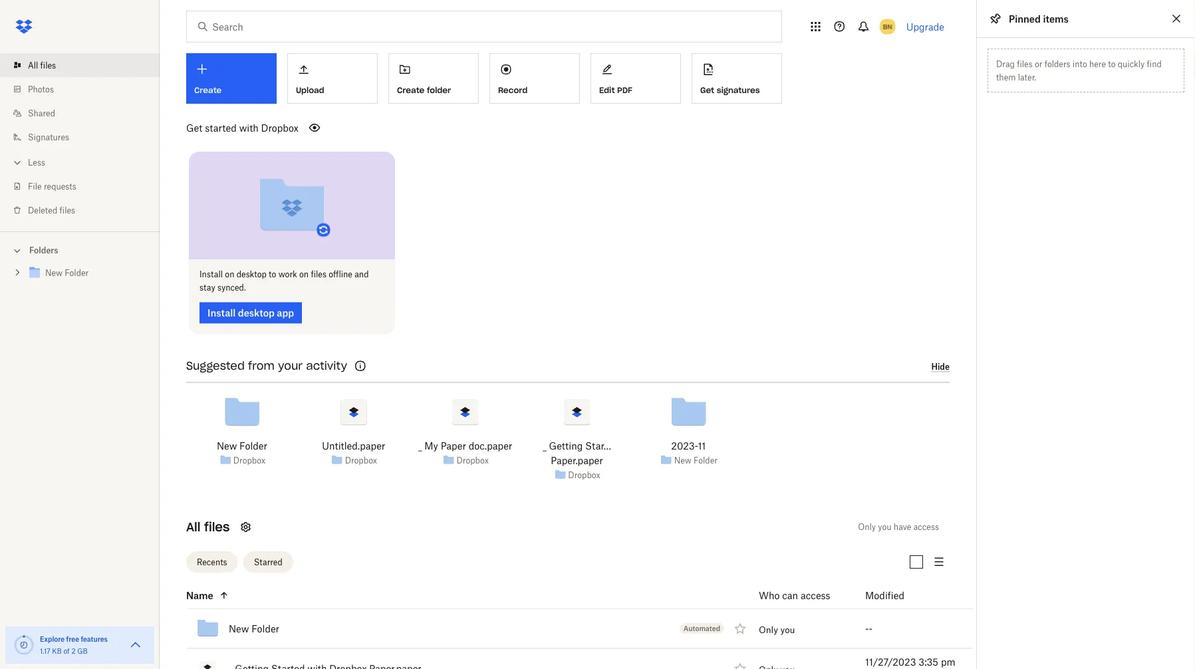 Task type: vqa. For each thing, say whether or not it's contained in the screenshot.
forward to the top
no



Task type: describe. For each thing, give the bounding box(es) containing it.
create folder button
[[388, 53, 479, 104]]

getting
[[549, 440, 583, 452]]

items
[[1043, 13, 1069, 24]]

signatures link
[[11, 125, 160, 149]]

features
[[81, 635, 108, 643]]

new folder link inside name new folder, modified 11/27/2023 3:24 pm, element
[[229, 621, 279, 637]]

to
[[269, 269, 276, 279]]

record
[[498, 85, 528, 95]]

hide button
[[932, 362, 950, 372]]

recents button
[[186, 551, 238, 573]]

record button
[[490, 53, 580, 104]]

_ for _ my paper doc.paper
[[418, 440, 422, 452]]

have
[[894, 522, 912, 532]]

edit pdf
[[599, 85, 633, 95]]

name _ getting started with dropbox paper.paper, modified 11/27/2023 3:35 pm, element
[[157, 649, 973, 669]]

folder
[[427, 85, 451, 95]]

file
[[28, 181, 42, 191]]

install on desktop to work on files offline and stay synced.
[[200, 269, 369, 293]]

shared
[[28, 108, 55, 118]]

deleted files link
[[11, 198, 160, 222]]

dropbox image
[[11, 13, 37, 40]]

1 on from the left
[[225, 269, 234, 279]]

upload
[[296, 85, 324, 95]]

stay
[[200, 283, 215, 293]]

starred
[[254, 557, 283, 567]]

upgrade link
[[906, 21, 945, 32]]

only you button
[[759, 625, 795, 635]]

new inside table
[[229, 623, 249, 634]]

desktop inside 'install on desktop to work on files offline and stay synced.'
[[237, 269, 267, 279]]

_ getting star… paper.paper
[[543, 440, 611, 466]]

0 vertical spatial access
[[914, 522, 939, 532]]

who
[[759, 590, 780, 601]]

your
[[278, 359, 303, 373]]

app
[[277, 307, 294, 319]]

starred button
[[243, 551, 293, 573]]

from
[[248, 359, 275, 373]]

explore free features 1.17 kb of 2 gb
[[40, 635, 108, 655]]

files right deleted on the top left of the page
[[60, 205, 75, 215]]

star…
[[585, 440, 611, 452]]

modified button
[[865, 587, 939, 603]]

install for install on desktop to work on files offline and stay synced.
[[200, 269, 223, 279]]

pm
[[941, 656, 956, 668]]

dropbox for _ my paper doc.paper
[[457, 455, 489, 465]]

install desktop app button
[[200, 302, 302, 324]]

create for create folder
[[397, 85, 425, 95]]

pinned
[[1009, 13, 1041, 24]]

create button
[[186, 53, 277, 104]]

suggested from your activity
[[186, 359, 347, 373]]

1.17
[[40, 647, 50, 655]]

all files inside 'list item'
[[28, 60, 56, 70]]

desktop inside button
[[238, 307, 275, 319]]

paper.paper
[[551, 455, 603, 466]]

untitled.paper
[[322, 440, 385, 452]]

1 - from the left
[[865, 623, 869, 634]]

2 - from the left
[[869, 623, 873, 634]]

requests
[[44, 181, 76, 191]]

started
[[205, 122, 237, 133]]

work
[[279, 269, 297, 279]]

get signatures
[[700, 85, 760, 95]]

suggested
[[186, 359, 245, 373]]

only for only you
[[759, 625, 778, 635]]

files inside 'install on desktop to work on files offline and stay synced.'
[[311, 269, 327, 279]]

synced.
[[217, 283, 246, 293]]

offline
[[329, 269, 353, 279]]

2023-11 link
[[671, 439, 706, 453]]

quota usage element
[[13, 635, 35, 656]]

dropbox link for untitled.paper
[[345, 454, 377, 467]]

bn button
[[877, 16, 899, 37]]

photos
[[28, 84, 54, 94]]

folders
[[29, 245, 58, 255]]

only you
[[759, 625, 795, 635]]

list containing all files
[[0, 45, 160, 231]]

11/27/2023
[[865, 656, 916, 668]]

get started with dropbox
[[186, 122, 299, 133]]

and
[[355, 269, 369, 279]]

Search in folder "Dropbox" text field
[[212, 19, 754, 34]]

only you have access
[[858, 522, 939, 532]]

paper
[[441, 440, 466, 452]]

file requests
[[28, 181, 76, 191]]

get for get signatures
[[700, 85, 715, 95]]

deleted files
[[28, 205, 75, 215]]

with
[[239, 122, 259, 133]]

only for only you have access
[[858, 522, 876, 532]]

untitled.paper link
[[322, 439, 385, 453]]

dropbox for new folder
[[233, 455, 265, 465]]

name
[[186, 590, 213, 601]]

table containing name
[[157, 582, 973, 669]]

less
[[28, 157, 45, 167]]

--
[[865, 623, 873, 634]]

_ my paper doc.paper
[[418, 440, 512, 452]]



Task type: locate. For each thing, give the bounding box(es) containing it.
2 on from the left
[[299, 269, 309, 279]]

desktop left to
[[237, 269, 267, 279]]

0 horizontal spatial only
[[759, 625, 778, 635]]

free
[[66, 635, 79, 643]]

you for only you
[[781, 625, 795, 635]]

1 horizontal spatial access
[[914, 522, 939, 532]]

desktop
[[237, 269, 267, 279], [238, 307, 275, 319]]

pdf
[[617, 85, 633, 95]]

_ left getting
[[543, 440, 547, 452]]

0 horizontal spatial you
[[781, 625, 795, 635]]

of
[[63, 647, 70, 655]]

1 vertical spatial add to starred image
[[732, 661, 748, 669]]

desktop left app
[[238, 307, 275, 319]]

0 vertical spatial only
[[858, 522, 876, 532]]

0 horizontal spatial all
[[28, 60, 38, 70]]

create folder
[[397, 85, 451, 95]]

you down can
[[781, 625, 795, 635]]

on
[[225, 269, 234, 279], [299, 269, 309, 279]]

files left offline
[[311, 269, 327, 279]]

all files up photos
[[28, 60, 56, 70]]

0 horizontal spatial create
[[194, 85, 222, 95]]

less image
[[11, 156, 24, 169]]

get
[[700, 85, 715, 95], [186, 122, 202, 133]]

create inside dropdown button
[[194, 85, 222, 95]]

access right can
[[801, 590, 831, 601]]

2023-11
[[671, 440, 706, 452]]

get left "started"
[[186, 122, 202, 133]]

1 horizontal spatial get
[[700, 85, 715, 95]]

_
[[418, 440, 422, 452], [543, 440, 547, 452]]

install desktop app
[[208, 307, 294, 319]]

_ my paper doc.paper link
[[418, 439, 512, 453]]

_ left the my
[[418, 440, 422, 452]]

all inside the all files link
[[28, 60, 38, 70]]

2 _ from the left
[[543, 440, 547, 452]]

-
[[865, 623, 869, 634], [869, 623, 873, 634]]

add to starred image inside name _ getting started with dropbox paper.paper, modified 11/27/2023 3:35 pm, element
[[732, 661, 748, 669]]

all files list item
[[0, 53, 160, 77]]

only inside name new folder, modified 11/27/2023 3:24 pm, element
[[759, 625, 778, 635]]

3:35
[[919, 656, 939, 668]]

you left have
[[878, 522, 892, 532]]

get for get started with dropbox
[[186, 122, 202, 133]]

all up photos
[[28, 60, 38, 70]]

automated
[[684, 625, 720, 633]]

0 horizontal spatial get
[[186, 122, 202, 133]]

dropbox for _ getting star… paper.paper
[[568, 470, 600, 480]]

access right have
[[914, 522, 939, 532]]

upload button
[[287, 53, 378, 104]]

_ for _ getting star… paper.paper
[[543, 440, 547, 452]]

create inside button
[[397, 85, 425, 95]]

11/27/2023 3:35 pm
[[865, 656, 956, 668]]

you inside name new folder, modified 11/27/2023 3:24 pm, element
[[781, 625, 795, 635]]

1 vertical spatial all files
[[186, 520, 230, 535]]

table
[[157, 582, 973, 669]]

you for only you have access
[[878, 522, 892, 532]]

1 horizontal spatial create
[[397, 85, 425, 95]]

dropbox link for _ my paper doc.paper
[[457, 454, 489, 467]]

0 vertical spatial all
[[28, 60, 38, 70]]

kb
[[52, 647, 62, 655]]

folders button
[[0, 240, 160, 260]]

install
[[200, 269, 223, 279], [208, 307, 236, 319]]

all up recents
[[186, 520, 200, 535]]

1 horizontal spatial you
[[878, 522, 892, 532]]

1 vertical spatial desktop
[[238, 307, 275, 319]]

add to starred image
[[732, 621, 748, 637], [732, 661, 748, 669]]

name button
[[186, 587, 726, 603]]

on up synced.
[[225, 269, 234, 279]]

files
[[40, 60, 56, 70], [60, 205, 75, 215], [311, 269, 327, 279], [204, 520, 230, 535]]

only left have
[[858, 522, 876, 532]]

0 vertical spatial add to starred image
[[732, 621, 748, 637]]

install for install desktop app
[[208, 307, 236, 319]]

doc.paper
[[469, 440, 512, 452]]

list
[[0, 45, 160, 231]]

files left "folder settings" icon
[[204, 520, 230, 535]]

file requests link
[[11, 174, 160, 198]]

on right work
[[299, 269, 309, 279]]

you
[[878, 522, 892, 532], [781, 625, 795, 635]]

signatures
[[717, 85, 760, 95]]

dropbox link for _ getting star… paper.paper
[[568, 468, 600, 482]]

0 horizontal spatial _
[[418, 440, 422, 452]]

upgrade
[[906, 21, 945, 32]]

who can access
[[759, 590, 831, 601]]

recents
[[197, 557, 227, 567]]

0 horizontal spatial all files
[[28, 60, 56, 70]]

create for create
[[194, 85, 222, 95]]

dropbox link
[[233, 454, 265, 467], [345, 454, 377, 467], [457, 454, 489, 467], [568, 468, 600, 482]]

_ getting star… paper.paper link
[[529, 439, 625, 468]]

edit pdf button
[[591, 53, 681, 104]]

1 add to starred image from the top
[[732, 621, 748, 637]]

close right sidebar image
[[1169, 11, 1185, 27]]

shared link
[[11, 101, 160, 125]]

0 horizontal spatial on
[[225, 269, 234, 279]]

1 vertical spatial all
[[186, 520, 200, 535]]

1 vertical spatial only
[[759, 625, 778, 635]]

dropbox link for new folder
[[233, 454, 265, 467]]

install up stay
[[200, 269, 223, 279]]

create up "started"
[[194, 85, 222, 95]]

all
[[28, 60, 38, 70], [186, 520, 200, 535]]

2 add to starred image from the top
[[732, 661, 748, 669]]

name new folder, modified 11/27/2023 3:24 pm, element
[[157, 609, 973, 649]]

all files up recents
[[186, 520, 230, 535]]

access
[[914, 522, 939, 532], [801, 590, 831, 601]]

bn
[[883, 22, 892, 31]]

all files link
[[11, 53, 160, 77]]

1 horizontal spatial all
[[186, 520, 200, 535]]

0 vertical spatial get
[[700, 85, 715, 95]]

1 vertical spatial access
[[801, 590, 831, 601]]

1 vertical spatial get
[[186, 122, 202, 133]]

get left signatures
[[700, 85, 715, 95]]

0 vertical spatial all files
[[28, 60, 56, 70]]

1 vertical spatial you
[[781, 625, 795, 635]]

hide
[[932, 362, 950, 372]]

activity
[[306, 359, 347, 373]]

0 vertical spatial you
[[878, 522, 892, 532]]

add to starred image inside name new folder, modified 11/27/2023 3:24 pm, element
[[732, 621, 748, 637]]

0 horizontal spatial access
[[801, 590, 831, 601]]

new folder link
[[27, 264, 149, 282], [217, 439, 267, 453], [674, 454, 718, 467], [229, 621, 279, 637]]

signatures
[[28, 132, 69, 142]]

2
[[71, 647, 76, 655]]

11
[[698, 440, 706, 452]]

can
[[782, 590, 798, 601]]

0 vertical spatial install
[[200, 269, 223, 279]]

1 horizontal spatial on
[[299, 269, 309, 279]]

files inside 'list item'
[[40, 60, 56, 70]]

only down who
[[759, 625, 778, 635]]

0 vertical spatial desktop
[[237, 269, 267, 279]]

1 horizontal spatial _
[[543, 440, 547, 452]]

install inside 'install on desktop to work on files offline and stay synced.'
[[200, 269, 223, 279]]

1 _ from the left
[[418, 440, 422, 452]]

dropbox
[[261, 122, 299, 133], [233, 455, 265, 465], [345, 455, 377, 465], [457, 455, 489, 465], [568, 470, 600, 480]]

new folder
[[45, 268, 89, 278], [217, 440, 267, 452], [674, 455, 718, 465], [229, 623, 279, 634]]

get inside button
[[700, 85, 715, 95]]

pinned items
[[1009, 13, 1069, 24]]

all files
[[28, 60, 56, 70], [186, 520, 230, 535]]

install down synced.
[[208, 307, 236, 319]]

2023-
[[671, 440, 698, 452]]

new
[[45, 268, 63, 278], [217, 440, 237, 452], [674, 455, 692, 465], [229, 623, 249, 634]]

folder
[[65, 268, 89, 278], [240, 440, 267, 452], [694, 455, 718, 465], [252, 623, 279, 634]]

create
[[397, 85, 425, 95], [194, 85, 222, 95]]

gb
[[77, 647, 88, 655]]

1 horizontal spatial only
[[858, 522, 876, 532]]

folder settings image
[[238, 519, 254, 535]]

install inside button
[[208, 307, 236, 319]]

my
[[425, 440, 438, 452]]

dropbox for untitled.paper
[[345, 455, 377, 465]]

modified
[[865, 590, 905, 601]]

get signatures button
[[692, 53, 782, 104]]

1 horizontal spatial all files
[[186, 520, 230, 535]]

files up photos
[[40, 60, 56, 70]]

edit
[[599, 85, 615, 95]]

_ inside _ getting star… paper.paper
[[543, 440, 547, 452]]

1 vertical spatial install
[[208, 307, 236, 319]]

photos link
[[11, 77, 160, 101]]

create left folder
[[397, 85, 425, 95]]



